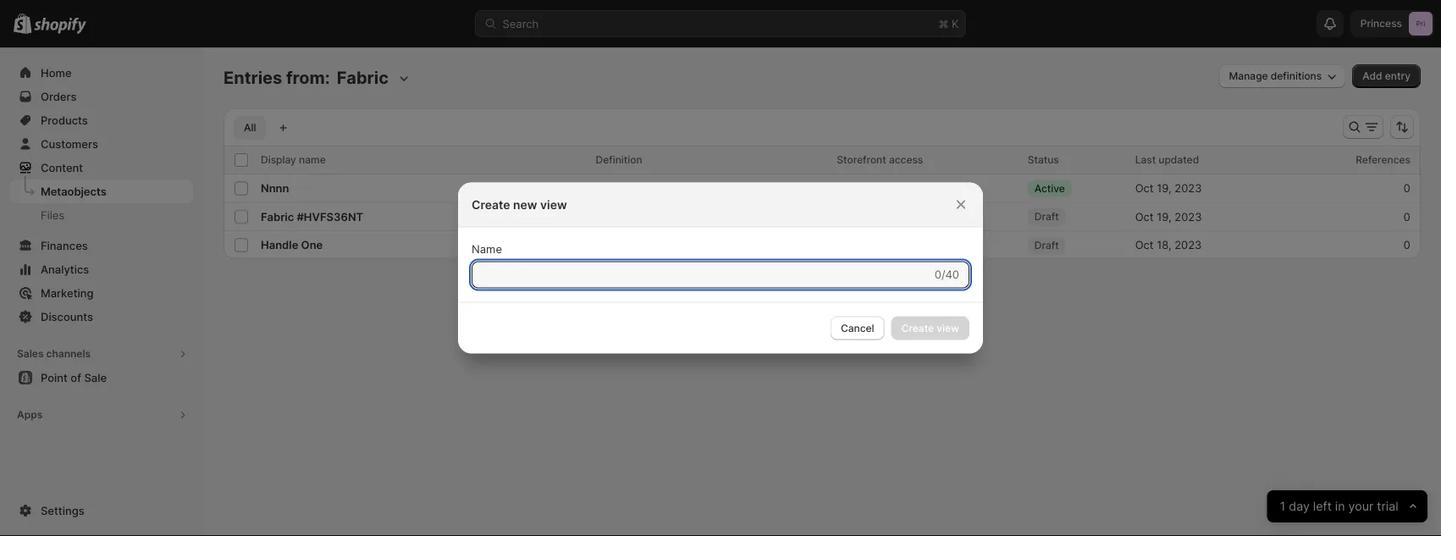 Task type: vqa. For each thing, say whether or not it's contained in the screenshot.
middle 0
yes



Task type: locate. For each thing, give the bounding box(es) containing it.
add
[[1363, 70, 1383, 82]]

view
[[540, 197, 567, 212]]

2 vertical spatial oct
[[1136, 238, 1154, 251]]

apps button
[[10, 403, 193, 427]]

discounts
[[41, 310, 93, 323]]

1 oct 19, 2023 from the top
[[1136, 181, 1202, 195]]

name
[[472, 243, 502, 256]]

19, for nnnn
[[1157, 181, 1172, 195]]

1 vertical spatial 0
[[1404, 210, 1411, 223]]

files
[[41, 208, 65, 222]]

status
[[1028, 154, 1060, 166]]

Name text field
[[472, 261, 932, 288]]

2023
[[1175, 181, 1202, 195], [1175, 210, 1202, 223], [1175, 238, 1202, 251]]

1 0 from the top
[[1404, 181, 1411, 195]]

0 vertical spatial oct
[[1136, 181, 1154, 195]]

fabric #hvfs36nt link
[[261, 210, 363, 223]]

draft for oct 19, 2023
[[1035, 211, 1059, 223]]

0 vertical spatial oct 19, 2023
[[1136, 181, 1202, 195]]

2023 for one
[[1175, 238, 1202, 251]]

1 vertical spatial fabric
[[261, 210, 294, 223]]

fabric
[[596, 181, 628, 195], [261, 210, 294, 223]]

2023 down updated
[[1175, 181, 1202, 195]]

19,
[[1157, 181, 1172, 195], [1157, 210, 1172, 223]]

0 vertical spatial fabric
[[596, 181, 628, 195]]

oct 19, 2023
[[1136, 181, 1202, 195], [1136, 210, 1202, 223]]

settings
[[41, 504, 84, 517]]

2 vertical spatial 2023
[[1175, 238, 1202, 251]]

storefront access
[[837, 154, 924, 166]]

0 for #hvfs36nt
[[1404, 210, 1411, 223]]

handle one link
[[261, 238, 323, 251]]

last
[[1136, 154, 1156, 166]]

2 oct from the top
[[1136, 210, 1154, 223]]

metaobjects link
[[10, 180, 193, 203]]

oct 19, 2023 down last updated
[[1136, 181, 1202, 195]]

19, down last updated
[[1157, 181, 1172, 195]]

2023 right 18,
[[1175, 238, 1202, 251]]

0
[[1404, 181, 1411, 195], [1404, 210, 1411, 223], [1404, 238, 1411, 251]]

1 19, from the top
[[1157, 181, 1172, 195]]

read
[[837, 181, 864, 195]]

entries from:
[[224, 67, 330, 88]]

oct 18, 2023
[[1136, 238, 1202, 251]]

content
[[41, 161, 83, 174]]

0 for one
[[1404, 238, 1411, 251]]

home
[[41, 66, 72, 79]]

⌘ k
[[939, 17, 959, 30]]

oct down last
[[1136, 181, 1154, 195]]

oct for #hvfs36nt
[[1136, 210, 1154, 223]]

last updated
[[1136, 154, 1200, 166]]

access
[[889, 154, 924, 166]]

oct for one
[[1136, 238, 1154, 251]]

2 vertical spatial 0
[[1404, 238, 1411, 251]]

1 vertical spatial 19,
[[1157, 210, 1172, 223]]

create
[[472, 197, 510, 212]]

discounts link
[[10, 305, 193, 329]]

oct up oct 18, 2023 in the top right of the page
[[1136, 210, 1154, 223]]

3 oct from the top
[[1136, 238, 1154, 251]]

3 0 from the top
[[1404, 238, 1411, 251]]

cancel button
[[831, 316, 885, 340]]

1 vertical spatial 2023
[[1175, 210, 1202, 223]]

2 oct 19, 2023 from the top
[[1136, 210, 1202, 223]]

2023 up oct 18, 2023 in the top right of the page
[[1175, 210, 1202, 223]]

entries
[[224, 67, 282, 88]]

0 vertical spatial 19,
[[1157, 181, 1172, 195]]

oct 19, 2023 up oct 18, 2023 in the top right of the page
[[1136, 210, 1202, 223]]

oct 19, 2023 for nnnn
[[1136, 181, 1202, 195]]

content link
[[10, 156, 193, 180]]

1 oct from the top
[[1136, 181, 1154, 195]]

2 2023 from the top
[[1175, 210, 1202, 223]]

all
[[244, 122, 256, 134]]

active
[[1035, 182, 1066, 194]]

from:
[[286, 67, 330, 88]]

3 2023 from the top
[[1175, 238, 1202, 251]]

storefront
[[837, 154, 887, 166]]

0 horizontal spatial fabric
[[261, 210, 294, 223]]

2 0 from the top
[[1404, 210, 1411, 223]]

2 draft from the top
[[1035, 239, 1059, 251]]

draft for oct 18, 2023
[[1035, 239, 1059, 251]]

metaobjects
[[839, 277, 908, 291]]

0 vertical spatial draft
[[1035, 211, 1059, 223]]

sales channels
[[17, 348, 91, 360]]

1 2023 from the top
[[1175, 181, 1202, 195]]

draft
[[1035, 211, 1059, 223], [1035, 239, 1059, 251]]

1 draft from the top
[[1035, 211, 1059, 223]]

metaobjects
[[41, 185, 106, 198]]

fabric up handle at the top of page
[[261, 210, 294, 223]]

fabric for fabric
[[596, 181, 628, 195]]

fabric down definition
[[596, 181, 628, 195]]

oct left 18,
[[1136, 238, 1154, 251]]

1 vertical spatial draft
[[1035, 239, 1059, 251]]

0 vertical spatial 0
[[1404, 181, 1411, 195]]

19, up 18,
[[1157, 210, 1172, 223]]

1 vertical spatial oct 19, 2023
[[1136, 210, 1202, 223]]

files link
[[10, 203, 193, 227]]

oct
[[1136, 181, 1154, 195], [1136, 210, 1154, 223], [1136, 238, 1154, 251]]

1 horizontal spatial fabric
[[596, 181, 628, 195]]

0 vertical spatial 2023
[[1175, 181, 1202, 195]]

2 19, from the top
[[1157, 210, 1172, 223]]

1 vertical spatial oct
[[1136, 210, 1154, 223]]



Task type: describe. For each thing, give the bounding box(es) containing it.
2023 for #hvfs36nt
[[1175, 210, 1202, 223]]

apps
[[17, 409, 43, 421]]

#hvfs36nt
[[297, 210, 363, 223]]

nnnn link
[[261, 181, 289, 195]]

fabric for fabric #hvfs36nt
[[261, 210, 294, 223]]

metaobjects link
[[839, 277, 908, 291]]

⌘
[[939, 17, 949, 30]]

references
[[1356, 154, 1411, 166]]

more
[[772, 277, 800, 291]]

handle one
[[261, 238, 323, 251]]

add entry link
[[1353, 64, 1421, 88]]

cancel
[[841, 322, 875, 334]]

oct 19, 2023 for fabric #hvfs36nt
[[1136, 210, 1202, 223]]

new
[[513, 197, 538, 212]]

about
[[803, 277, 836, 291]]

learn
[[737, 277, 768, 291]]

sales
[[17, 348, 44, 360]]

updated
[[1159, 154, 1200, 166]]

definition
[[596, 154, 643, 166]]

one
[[301, 238, 323, 251]]

create new view
[[472, 197, 567, 212]]

add entry
[[1363, 70, 1411, 82]]

shopify image
[[34, 17, 87, 34]]

sales channels button
[[10, 342, 193, 366]]

home link
[[10, 61, 193, 85]]

nnnn
[[261, 181, 289, 195]]

19, for fabric #hvfs36nt
[[1157, 210, 1172, 223]]

18,
[[1157, 238, 1172, 251]]

learn more about metaobjects
[[737, 277, 908, 291]]

channels
[[46, 348, 91, 360]]

create new view dialog
[[0, 183, 1442, 354]]

k
[[952, 17, 959, 30]]

search
[[503, 17, 539, 30]]

handle
[[261, 238, 298, 251]]

fabric #hvfs36nt
[[261, 210, 363, 223]]

settings link
[[10, 499, 193, 523]]

entry
[[1386, 70, 1411, 82]]

all button
[[234, 116, 266, 140]]



